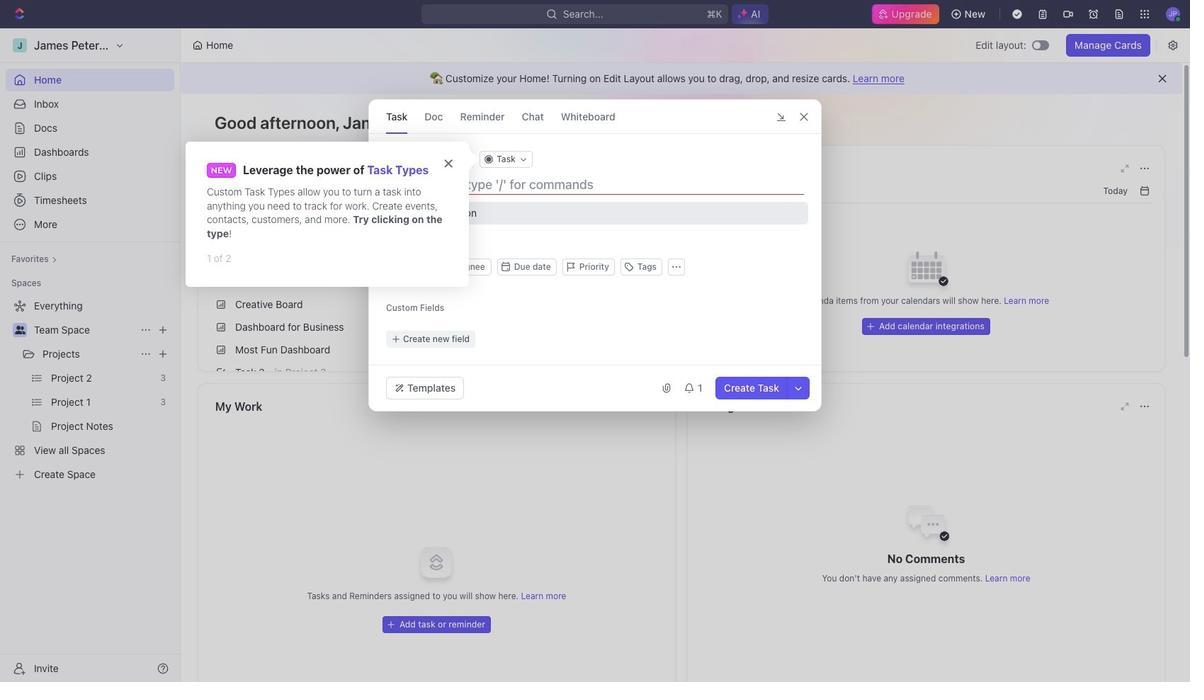 Task type: vqa. For each thing, say whether or not it's contained in the screenshot.
second Status name... text box
no



Task type: locate. For each thing, give the bounding box(es) containing it.
1 vertical spatial user group image
[[15, 326, 25, 335]]

sidebar navigation
[[0, 28, 181, 683]]

tree
[[6, 295, 174, 486]]

0 horizontal spatial user group image
[[15, 326, 25, 335]]

tree inside sidebar navigation
[[6, 295, 174, 486]]

user group image
[[215, 209, 227, 218], [15, 326, 25, 335]]

alert
[[181, 63, 1183, 94]]

1 horizontal spatial user group image
[[215, 209, 227, 218]]

user group image inside sidebar navigation
[[15, 326, 25, 335]]

dialog
[[369, 99, 822, 412], [186, 142, 469, 287]]



Task type: describe. For each thing, give the bounding box(es) containing it.
Task name or type '/' for commands text field
[[386, 177, 807, 194]]

0 vertical spatial user group image
[[215, 209, 227, 218]]



